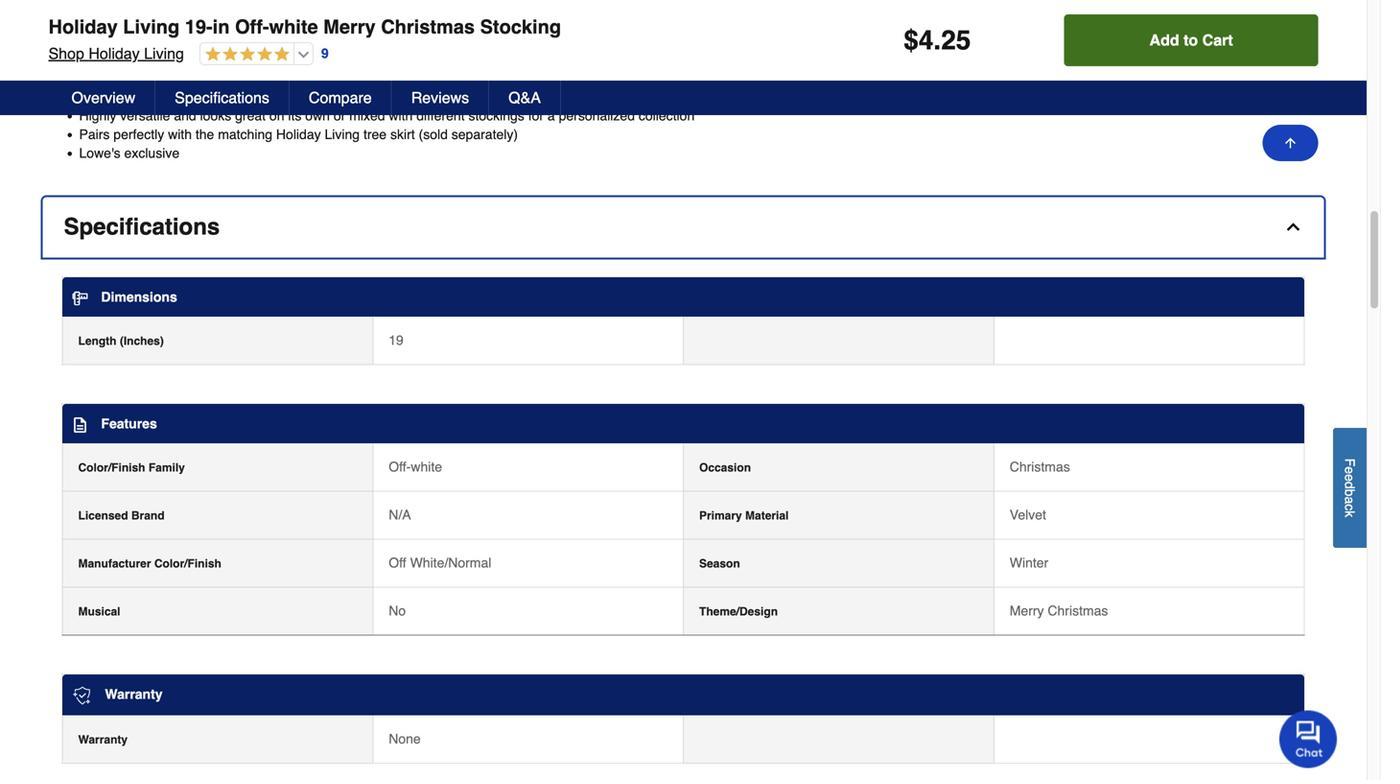 Task type: locate. For each thing, give the bounding box(es) containing it.
add
[[1150, 31, 1180, 49]]

made
[[647, 33, 681, 48], [267, 89, 300, 104]]

$
[[904, 25, 919, 56]]

1 horizontal spatial off-
[[389, 459, 411, 475]]

reviews
[[411, 89, 469, 107]]

to inside button
[[1184, 31, 1199, 49]]

1 vertical spatial off-
[[389, 459, 411, 475]]

white up n/a
[[411, 459, 442, 475]]

holiday inside the adorn your mantle with this luxurious and timeless quilted velvet stocking in a soft ivory color crafted from soft velvet in a classic diamond pattern and topped with a wide cuff and ppm pons made of ultra-soft faux fur, this stocking is sure to become an heirloom piece measures 19" l x 10" w interior lining and hanging loop made from 100% cotton highly versatile and looks great on its own or mixed with different stockings for a personalized collection pairs perfectly with the matching holiday living tree skirt (sold separately) lowe's exclusive
[[276, 127, 321, 142]]

specifications button
[[156, 81, 290, 115], [43, 197, 1325, 258]]

perfectly
[[114, 127, 164, 142]]

in up wide
[[517, 14, 527, 29]]

holiday up the measures
[[89, 45, 140, 62]]

reviews button
[[392, 81, 490, 115]]

0 vertical spatial made
[[647, 33, 681, 48]]

1 vertical spatial this
[[131, 51, 152, 67]]

length (inches)
[[78, 335, 164, 348]]

1 horizontal spatial stocking
[[464, 14, 513, 29]]

chat invite button image
[[1280, 710, 1339, 768]]

loop
[[238, 89, 263, 104]]

off-
[[235, 16, 269, 38], [389, 459, 411, 475]]

this up 19"
[[131, 51, 152, 67]]

1 horizontal spatial white
[[411, 459, 442, 475]]

mantle
[[149, 14, 189, 29]]

manufacturer
[[78, 557, 151, 571]]

length
[[78, 335, 117, 348]]

living down "or"
[[325, 127, 360, 142]]

k
[[1343, 511, 1358, 517]]

from down your at the left top of the page
[[127, 33, 154, 48]]

diamond
[[291, 33, 343, 48]]

velvet up the is
[[183, 33, 218, 48]]

holiday living 19-in off-white merry christmas stocking
[[48, 16, 561, 38]]

color/finish family
[[78, 461, 185, 475]]

q&a
[[509, 89, 541, 107]]

e
[[1343, 467, 1358, 474], [1343, 474, 1358, 482]]

1 vertical spatial color/finish
[[154, 557, 222, 571]]

0 vertical spatial off-
[[235, 16, 269, 38]]

piece
[[392, 51, 424, 67]]

holiday down its
[[276, 127, 321, 142]]

stocking
[[480, 16, 561, 38]]

specifications up dimensions
[[64, 214, 220, 240]]

0 vertical spatial this
[[220, 14, 241, 29]]

its
[[288, 108, 302, 123]]

color
[[600, 14, 629, 29]]

notes image
[[72, 417, 88, 433]]

licensed
[[78, 509, 128, 523]]

merry down winter
[[1010, 603, 1045, 619]]

family
[[149, 461, 185, 475]]

matching
[[218, 127, 273, 142]]

1 vertical spatial specifications
[[64, 214, 220, 240]]

1 horizontal spatial merry
[[1010, 603, 1045, 619]]

soft down mantle
[[158, 33, 179, 48]]

white/normal
[[410, 555, 492, 571]]

to down the classic
[[252, 51, 263, 67]]

living up the shop holiday living
[[123, 16, 180, 38]]

with right topped
[[463, 33, 487, 48]]

0 horizontal spatial this
[[131, 51, 152, 67]]

no
[[389, 603, 406, 619]]

mixed
[[350, 108, 385, 123]]

0 horizontal spatial from
[[127, 33, 154, 48]]

topped
[[418, 33, 459, 48]]

e up b
[[1343, 474, 1358, 482]]

1 horizontal spatial this
[[220, 14, 241, 29]]

christmas up piece at the left top
[[381, 16, 475, 38]]

0 vertical spatial merry
[[324, 16, 376, 38]]

0 vertical spatial white
[[269, 16, 318, 38]]

stocking up wide
[[464, 14, 513, 29]]

a
[[531, 14, 538, 29], [236, 33, 243, 48], [491, 33, 498, 48], [548, 108, 555, 123], [1343, 496, 1358, 504]]

specifications
[[175, 89, 270, 107], [64, 214, 220, 240]]

0 vertical spatial velvet
[[425, 14, 460, 29]]

white up become
[[269, 16, 318, 38]]

christmas down winter
[[1048, 603, 1109, 619]]

soft up cuff
[[542, 14, 564, 29]]

shop
[[48, 45, 84, 62]]

and down ivory
[[558, 33, 581, 48]]

in up the is
[[213, 16, 230, 38]]

fur,
[[108, 51, 127, 67]]

off- up 4.9 stars image
[[235, 16, 269, 38]]

velvet up topped
[[425, 14, 460, 29]]

merry up heirloom
[[324, 16, 376, 38]]

2 vertical spatial holiday
[[276, 127, 321, 142]]

1 vertical spatial stocking
[[155, 51, 205, 67]]

1 vertical spatial velvet
[[183, 33, 218, 48]]

0 horizontal spatial to
[[252, 51, 263, 67]]

occasion
[[700, 461, 751, 475]]

stocking up 'x'
[[155, 51, 205, 67]]

holiday
[[48, 16, 118, 38], [89, 45, 140, 62], [276, 127, 321, 142]]

e up d
[[1343, 467, 1358, 474]]

this right the 19- at left top
[[220, 14, 241, 29]]

made up on
[[267, 89, 300, 104]]

and
[[302, 14, 325, 29], [392, 33, 414, 48], [558, 33, 581, 48], [160, 89, 182, 104], [174, 108, 196, 123]]

soft right of
[[730, 33, 752, 48]]

1 vertical spatial christmas
[[1010, 459, 1071, 475]]

timeless
[[329, 14, 378, 29]]

on
[[270, 108, 285, 123]]

1 horizontal spatial velvet
[[425, 14, 460, 29]]

1 vertical spatial to
[[252, 51, 263, 67]]

0 vertical spatial specifications
[[175, 89, 270, 107]]

1 e from the top
[[1343, 467, 1358, 474]]

living up l
[[144, 45, 184, 62]]

holiday up "shop" on the top
[[48, 16, 118, 38]]

of
[[685, 33, 696, 48]]

pons
[[614, 33, 644, 48]]

b
[[1343, 489, 1358, 496]]

f e e d b a c k
[[1343, 458, 1358, 517]]

2 e from the top
[[1343, 474, 1358, 482]]

pattern
[[347, 33, 388, 48]]

to right add
[[1184, 31, 1199, 49]]

is
[[208, 51, 218, 67]]

color/finish down "features"
[[78, 461, 145, 475]]

primary
[[700, 509, 743, 523]]

x
[[176, 70, 182, 86]]

and up the
[[174, 108, 196, 123]]

color/finish down 'brand'
[[154, 557, 222, 571]]

d
[[1343, 482, 1358, 489]]

with left the
[[168, 127, 192, 142]]

specifications up looks
[[175, 89, 270, 107]]

winter
[[1010, 555, 1049, 571]]

christmas up velvet
[[1010, 459, 1071, 475]]

soft
[[542, 14, 564, 29], [158, 33, 179, 48], [730, 33, 752, 48]]

this
[[220, 14, 241, 29], [131, 51, 152, 67]]

ivory
[[568, 14, 596, 29]]

to inside the adorn your mantle with this luxurious and timeless quilted velvet stocking in a soft ivory color crafted from soft velvet in a classic diamond pattern and topped with a wide cuff and ppm pons made of ultra-soft faux fur, this stocking is sure to become an heirloom piece measures 19" l x 10" w interior lining and hanging loop made from 100% cotton highly versatile and looks great on its own or mixed with different stockings for a personalized collection pairs perfectly with the matching holiday living tree skirt (sold separately) lowe's exclusive
[[252, 51, 263, 67]]

a up k
[[1343, 496, 1358, 504]]

luxurious
[[245, 14, 299, 29]]

and up diamond
[[302, 14, 325, 29]]

0 horizontal spatial white
[[269, 16, 318, 38]]

add to cart button
[[1065, 14, 1319, 66]]

0 vertical spatial color/finish
[[78, 461, 145, 475]]

2 vertical spatial living
[[325, 127, 360, 142]]

from
[[127, 33, 154, 48], [304, 89, 331, 104]]

with
[[193, 14, 217, 29], [463, 33, 487, 48], [389, 108, 413, 123], [168, 127, 192, 142]]

or
[[334, 108, 346, 123]]

color/finish
[[78, 461, 145, 475], [154, 557, 222, 571]]

0 vertical spatial to
[[1184, 31, 1199, 49]]

f
[[1343, 458, 1358, 467]]

brand
[[131, 509, 165, 523]]

stockings
[[469, 108, 525, 123]]

own
[[305, 108, 330, 123]]

from up own
[[304, 89, 331, 104]]

1 horizontal spatial to
[[1184, 31, 1199, 49]]

off- up n/a
[[389, 459, 411, 475]]

0 horizontal spatial made
[[267, 89, 300, 104]]

made left of
[[647, 33, 681, 48]]

0 vertical spatial christmas
[[381, 16, 475, 38]]

0 vertical spatial warranty
[[105, 687, 163, 702]]

off white/normal
[[389, 555, 492, 571]]

quilted
[[382, 14, 421, 29]]

0 horizontal spatial off-
[[235, 16, 269, 38]]

1 horizontal spatial made
[[647, 33, 681, 48]]

(inches)
[[120, 335, 164, 348]]

100%
[[335, 89, 369, 104]]

a up cuff
[[531, 14, 538, 29]]

f e e d b a c k button
[[1334, 428, 1368, 548]]

1 horizontal spatial from
[[304, 89, 331, 104]]

arrow up image
[[1284, 135, 1299, 151]]



Task type: vqa. For each thing, say whether or not it's contained in the screenshot.
buy it again. find frequently purchased items quickly with the new lowe's app feature. image
no



Task type: describe. For each thing, give the bounding box(es) containing it.
dimensions image
[[72, 291, 88, 306]]

tree
[[364, 127, 387, 142]]

crafted
[[79, 33, 123, 48]]

velvet
[[1010, 507, 1047, 523]]

living inside the adorn your mantle with this luxurious and timeless quilted velvet stocking in a soft ivory color crafted from soft velvet in a classic diamond pattern and topped with a wide cuff and ppm pons made of ultra-soft faux fur, this stocking is sure to become an heirloom piece measures 19" l x 10" w interior lining and hanging loop made from 100% cotton highly versatile and looks great on its own or mixed with different stockings for a personalized collection pairs perfectly with the matching holiday living tree skirt (sold separately) lowe's exclusive
[[325, 127, 360, 142]]

off-white
[[389, 459, 442, 475]]

a up sure
[[236, 33, 243, 48]]

in up sure
[[222, 33, 232, 48]]

looks
[[200, 108, 232, 123]]

ultra-
[[700, 33, 730, 48]]

2 vertical spatial christmas
[[1048, 603, 1109, 619]]

hanging
[[186, 89, 234, 104]]

specifications for the bottommost specifications button
[[64, 214, 220, 240]]

with up skirt
[[389, 108, 413, 123]]

and down quilted
[[392, 33, 414, 48]]

versatile
[[120, 108, 170, 123]]

w
[[209, 70, 222, 86]]

great
[[235, 108, 266, 123]]

chevron up image
[[1285, 218, 1304, 237]]

become
[[267, 51, 314, 67]]

exclusive
[[124, 146, 180, 161]]

a inside f e e d b a c k button
[[1343, 496, 1358, 504]]

cuff
[[533, 33, 555, 48]]

lining
[[125, 89, 156, 104]]

0 horizontal spatial stocking
[[155, 51, 205, 67]]

classic
[[247, 33, 288, 48]]

compare
[[309, 89, 372, 107]]

c
[[1343, 504, 1358, 511]]

manufacturer color/finish
[[78, 557, 222, 571]]

your
[[119, 14, 145, 29]]

compare button
[[290, 81, 392, 115]]

19"
[[142, 70, 161, 86]]

9
[[321, 46, 329, 61]]

19-
[[185, 16, 213, 38]]

wide
[[502, 33, 530, 48]]

a left wide
[[491, 33, 498, 48]]

heirloom
[[337, 51, 388, 67]]

and down l
[[160, 89, 182, 104]]

skirt
[[391, 127, 415, 142]]

0 vertical spatial from
[[127, 33, 154, 48]]

theme/design
[[700, 605, 778, 619]]

overview button
[[52, 81, 156, 115]]

none
[[389, 731, 421, 747]]

interior
[[79, 89, 121, 104]]

1 vertical spatial holiday
[[89, 45, 140, 62]]

1 horizontal spatial soft
[[542, 14, 564, 29]]

.
[[934, 25, 942, 56]]

4
[[919, 25, 934, 56]]

a right for
[[548, 108, 555, 123]]

dimensions
[[101, 290, 177, 305]]

2 horizontal spatial soft
[[730, 33, 752, 48]]

0 vertical spatial specifications button
[[156, 81, 290, 115]]

specifications for specifications button to the top
[[175, 89, 270, 107]]

overview
[[71, 89, 135, 107]]

with right mantle
[[193, 14, 217, 29]]

n/a
[[389, 507, 411, 523]]

lowe's
[[79, 146, 121, 161]]

adorn your mantle with this luxurious and timeless quilted velvet stocking in a soft ivory color crafted from soft velvet in a classic diamond pattern and topped with a wide cuff and ppm pons made of ultra-soft faux fur, this stocking is sure to become an heirloom piece measures 19" l x 10" w interior lining and hanging loop made from 100% cotton highly versatile and looks great on its own or mixed with different stockings for a personalized collection pairs perfectly with the matching holiday living tree skirt (sold separately) lowe's exclusive
[[79, 14, 752, 161]]

l
[[165, 70, 172, 86]]

4.9 stars image
[[201, 46, 290, 64]]

highly
[[79, 108, 117, 123]]

off
[[389, 555, 407, 571]]

1 horizontal spatial color/finish
[[154, 557, 222, 571]]

primary material
[[700, 509, 789, 523]]

pairs
[[79, 127, 110, 142]]

1 vertical spatial living
[[144, 45, 184, 62]]

q&a button
[[490, 81, 561, 115]]

cotton
[[373, 89, 409, 104]]

for
[[528, 108, 544, 123]]

1 vertical spatial made
[[267, 89, 300, 104]]

1 vertical spatial from
[[304, 89, 331, 104]]

material
[[746, 509, 789, 523]]

0 vertical spatial stocking
[[464, 14, 513, 29]]

cart
[[1203, 31, 1234, 49]]

season
[[700, 557, 741, 571]]

1 vertical spatial specifications button
[[43, 197, 1325, 258]]

merry christmas
[[1010, 603, 1109, 619]]

add to cart
[[1150, 31, 1234, 49]]

personalized
[[559, 108, 635, 123]]

measures
[[79, 70, 138, 86]]

1 vertical spatial merry
[[1010, 603, 1045, 619]]

different
[[417, 108, 465, 123]]

19
[[389, 333, 404, 348]]

the
[[196, 127, 214, 142]]

adorn
[[79, 14, 115, 29]]

0 horizontal spatial velvet
[[183, 33, 218, 48]]

musical
[[78, 605, 120, 619]]

1 vertical spatial white
[[411, 459, 442, 475]]

$ 4 . 25
[[904, 25, 972, 56]]

0 vertical spatial living
[[123, 16, 180, 38]]

0 vertical spatial holiday
[[48, 16, 118, 38]]

(sold
[[419, 127, 448, 142]]

shop holiday living
[[48, 45, 184, 62]]

0 horizontal spatial soft
[[158, 33, 179, 48]]

0 horizontal spatial merry
[[324, 16, 376, 38]]

1 vertical spatial warranty
[[78, 733, 128, 747]]

ppm
[[585, 33, 611, 48]]

10"
[[186, 70, 206, 86]]

0 horizontal spatial color/finish
[[78, 461, 145, 475]]

an
[[318, 51, 333, 67]]

faux
[[79, 51, 105, 67]]



